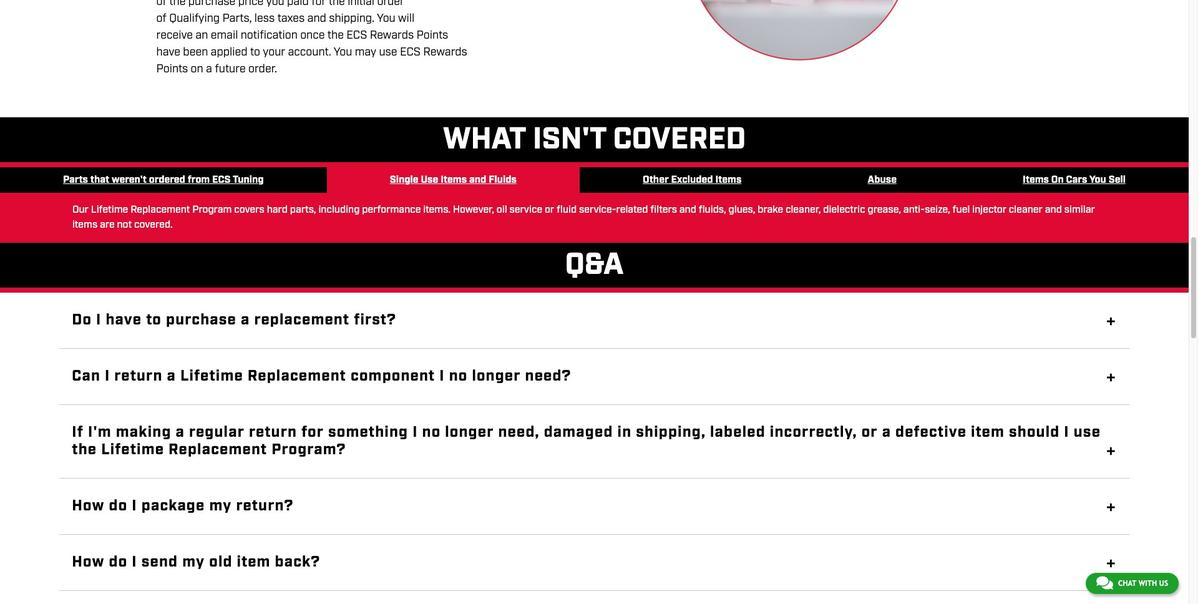 Task type: describe. For each thing, give the bounding box(es) containing it.
1 vertical spatial item
[[237, 553, 271, 573]]

replacement inside our lifetime replacement program covers hard parts, including performance items.  however, oil service or fluid service-related filters and fluids, glues, brake cleaner, dielectric grease, anti-seize, fuel injector cleaner and similar items are not covered.
[[131, 204, 190, 217]]

package
[[142, 497, 205, 517]]

0 horizontal spatial have
[[106, 310, 142, 330]]

may
[[355, 45, 377, 60]]

performance
[[362, 204, 421, 217]]

purchase
[[166, 310, 237, 330]]

weren't
[[112, 174, 147, 187]]

i right the something
[[413, 423, 418, 442]]

parts
[[63, 174, 88, 187]]

need,
[[499, 423, 540, 442]]

our lifetime replacement program covers hard parts, including performance items.  however, oil service or fluid service-related filters and fluids, glues, brake cleaner, dielectric grease, anti-seize, fuel injector cleaner and similar items are not covered.
[[72, 204, 1096, 232]]

items
[[72, 219, 98, 232]]

i right do
[[96, 310, 101, 330]]

replacement
[[254, 310, 350, 330]]

your
[[263, 45, 285, 60]]

brake
[[758, 204, 784, 217]]

on
[[191, 62, 203, 77]]

receive
[[156, 28, 193, 43]]

single
[[390, 174, 419, 187]]

will
[[398, 11, 415, 26]]

what
[[443, 120, 526, 160]]

parts,
[[223, 11, 252, 26]]

from
[[188, 174, 210, 187]]

3 items from the left
[[1023, 174, 1050, 187]]

lifetime replacement image
[[688, 0, 911, 61]]

a inside "of qualifying parts, less taxes and shipping. you will receive an email notification once the ecs rewards points have been applied to your account. you may use ecs rewards points on a future order."
[[206, 62, 212, 77]]

sell
[[1109, 174, 1126, 187]]

ordered
[[149, 174, 185, 187]]

labeled
[[711, 423, 766, 442]]

an
[[196, 28, 208, 43]]

can i return a lifetime replacement component i no longer need?
[[72, 366, 572, 386]]

do for send
[[109, 553, 128, 573]]

longer inside the if i'm making a regular return for something i no longer need, damaged in shipping, labeled incorrectly, or a defective item should i use the lifetime replacement program?
[[445, 423, 494, 442]]

items on cars you sell
[[1023, 174, 1126, 187]]

single use items and fluids button
[[327, 167, 580, 194]]

items on cars you sell button
[[960, 167, 1189, 194]]

cleaner
[[1010, 204, 1043, 217]]

program
[[192, 204, 232, 217]]

account.
[[288, 45, 331, 60]]

regular
[[189, 423, 245, 442]]

1 vertical spatial to
[[146, 310, 162, 330]]

grease,
[[868, 204, 902, 217]]

applied
[[211, 45, 248, 60]]

1 vertical spatial points
[[156, 62, 188, 77]]

chat with us link
[[1086, 573, 1179, 594]]

glues,
[[729, 204, 756, 217]]

excluded
[[672, 174, 713, 187]]

or inside the if i'm making a regular return for something i no longer need, damaged in shipping, labeled incorrectly, or a defective item should i use the lifetime replacement program?
[[862, 423, 878, 442]]

abuse
[[868, 174, 897, 187]]

1 horizontal spatial no
[[449, 366, 468, 386]]

are
[[100, 219, 115, 232]]

shipping,
[[636, 423, 706, 442]]

i'm
[[88, 423, 112, 442]]

notification
[[241, 28, 298, 43]]

lifetime inside our lifetime replacement program covers hard parts, including performance items.  however, oil service or fluid service-related filters and fluids, glues, brake cleaner, dielectric grease, anti-seize, fuel injector cleaner and similar items are not covered.
[[91, 204, 128, 217]]

similar
[[1065, 204, 1096, 217]]

0 vertical spatial longer
[[472, 366, 521, 386]]

defective
[[896, 423, 967, 442]]

the inside "of qualifying parts, less taxes and shipping. you will receive an email notification once the ecs rewards points have been applied to your account. you may use ecs rewards points on a future order."
[[328, 28, 344, 43]]

of qualifying parts, less taxes and shipping. you will receive an email notification once the ecs rewards points have been applied to your account. you may use ecs rewards points on a future order.
[[156, 11, 468, 77]]

1 vertical spatial replacement
[[248, 366, 347, 386]]

program?
[[272, 440, 346, 460]]

1 horizontal spatial rewards
[[424, 45, 468, 60]]

once
[[300, 28, 325, 43]]

and right filters
[[680, 204, 697, 217]]

that
[[90, 174, 109, 187]]

filters
[[651, 204, 677, 217]]

my for old
[[182, 553, 205, 573]]

and inside "of qualifying parts, less taxes and shipping. you will receive an email notification once the ecs rewards points have been applied to your account. you may use ecs rewards points on a future order."
[[308, 11, 326, 26]]

no inside the if i'm making a regular return for something i no longer need, damaged in shipping, labeled incorrectly, or a defective item should i use the lifetime replacement program?
[[422, 423, 441, 442]]

been
[[183, 45, 208, 60]]

order.
[[248, 62, 277, 77]]

use
[[421, 174, 439, 187]]

parts that weren't ordered from ecs tuning button
[[0, 167, 327, 194]]

cleaner,
[[786, 204, 821, 217]]

isn't
[[533, 120, 606, 160]]

component
[[351, 366, 435, 386]]

my for return?
[[209, 497, 232, 517]]

not
[[117, 219, 132, 232]]

on
[[1052, 174, 1064, 187]]

covers
[[234, 204, 265, 217]]

do for package
[[109, 497, 128, 517]]

tab list containing parts that weren't ordered from ecs tuning
[[0, 167, 1189, 194]]

shipping.
[[329, 11, 375, 26]]

items for use
[[441, 174, 467, 187]]

single use items and fluids
[[390, 174, 517, 187]]

q&a
[[565, 245, 624, 285]]

items.
[[424, 204, 451, 217]]



Task type: locate. For each thing, give the bounding box(es) containing it.
if
[[72, 423, 84, 442]]

you left sell
[[1090, 174, 1107, 187]]

or inside our lifetime replacement program covers hard parts, including performance items.  however, oil service or fluid service-related filters and fluids, glues, brake cleaner, dielectric grease, anti-seize, fuel injector cleaner and similar items are not covered.
[[545, 204, 555, 217]]

need?
[[525, 366, 572, 386]]

2 do from the top
[[109, 553, 128, 573]]

parts that weren't ordered from ecs tuning
[[63, 174, 264, 187]]

and inside button
[[470, 174, 487, 187]]

0 vertical spatial return
[[114, 366, 163, 386]]

0 vertical spatial no
[[449, 366, 468, 386]]

old
[[209, 553, 233, 573]]

2 how from the top
[[72, 553, 105, 573]]

use inside "of qualifying parts, less taxes and shipping. you will receive an email notification once the ecs rewards points have been applied to your account. you may use ecs rewards points on a future order."
[[379, 45, 397, 60]]

my
[[209, 497, 232, 517], [182, 553, 205, 573]]

and up the "once"
[[308, 11, 326, 26]]

1 vertical spatial the
[[72, 440, 97, 460]]

1 vertical spatial how
[[72, 553, 105, 573]]

ecs down shipping.
[[347, 28, 367, 43]]

taxes
[[278, 11, 305, 26]]

fuel
[[953, 204, 971, 217]]

use inside the if i'm making a regular return for something i no longer need, damaged in shipping, labeled incorrectly, or a defective item should i use the lifetime replacement program?
[[1074, 423, 1101, 442]]

1 vertical spatial or
[[862, 423, 878, 442]]

incorrectly,
[[770, 423, 858, 442]]

first?
[[354, 310, 397, 330]]

0 horizontal spatial use
[[379, 45, 397, 60]]

2 horizontal spatial you
[[1090, 174, 1107, 187]]

use right should
[[1074, 423, 1101, 442]]

1 horizontal spatial points
[[417, 28, 448, 43]]

1 horizontal spatial return
[[249, 423, 297, 442]]

0 vertical spatial you
[[377, 11, 396, 26]]

item inside the if i'm making a regular return for something i no longer need, damaged in shipping, labeled incorrectly, or a defective item should i use the lifetime replacement program?
[[972, 423, 1005, 442]]

oil
[[497, 204, 507, 217]]

hard
[[267, 204, 288, 217]]

parts,
[[290, 204, 316, 217]]

single use items and fluids tab panel
[[72, 203, 1117, 233]]

1 horizontal spatial items
[[716, 174, 742, 187]]

and left fluids
[[470, 174, 487, 187]]

however,
[[453, 204, 495, 217]]

ecs down will
[[400, 45, 421, 60]]

and left similar
[[1046, 204, 1063, 217]]

2 vertical spatial you
[[1090, 174, 1107, 187]]

to
[[250, 45, 260, 60], [146, 310, 162, 330]]

abuse button
[[805, 167, 960, 194]]

item
[[972, 423, 1005, 442], [237, 553, 271, 573]]

a
[[206, 62, 212, 77], [241, 310, 250, 330], [167, 366, 176, 386], [176, 423, 185, 442], [883, 423, 892, 442]]

0 horizontal spatial ecs
[[212, 174, 231, 187]]

1 vertical spatial lifetime
[[180, 366, 243, 386]]

0 vertical spatial ecs
[[347, 28, 367, 43]]

chat with us
[[1119, 579, 1169, 588]]

you
[[377, 11, 396, 26], [334, 45, 352, 60], [1090, 174, 1107, 187]]

1 horizontal spatial have
[[156, 45, 180, 60]]

2 vertical spatial replacement
[[169, 440, 267, 460]]

email
[[211, 28, 238, 43]]

2 vertical spatial lifetime
[[101, 440, 164, 460]]

2 horizontal spatial ecs
[[400, 45, 421, 60]]

less
[[255, 11, 275, 26]]

0 vertical spatial replacement
[[131, 204, 190, 217]]

2 horizontal spatial items
[[1023, 174, 1050, 187]]

if i'm making a regular return for something i no longer need, damaged in shipping, labeled incorrectly, or a defective item should i use the lifetime replacement program?
[[72, 423, 1101, 460]]

other excluded items
[[643, 174, 742, 187]]

use right may
[[379, 45, 397, 60]]

1 horizontal spatial the
[[328, 28, 344, 43]]

replacement inside the if i'm making a regular return for something i no longer need, damaged in shipping, labeled incorrectly, or a defective item should i use the lifetime replacement program?
[[169, 440, 267, 460]]

1 horizontal spatial item
[[972, 423, 1005, 442]]

in
[[618, 423, 632, 442]]

0 horizontal spatial item
[[237, 553, 271, 573]]

1 vertical spatial no
[[422, 423, 441, 442]]

0 vertical spatial or
[[545, 204, 555, 217]]

ecs right from
[[212, 174, 231, 187]]

1 horizontal spatial my
[[209, 497, 232, 517]]

0 horizontal spatial no
[[422, 423, 441, 442]]

how
[[72, 497, 105, 517], [72, 553, 105, 573]]

1 vertical spatial return
[[249, 423, 297, 442]]

how for how do i package my return?
[[72, 497, 105, 517]]

the right the "once"
[[328, 28, 344, 43]]

do i have to purchase a replacement first?
[[72, 310, 397, 330]]

for
[[302, 423, 324, 442]]

send
[[142, 553, 178, 573]]

items up glues,
[[716, 174, 742, 187]]

i right component
[[440, 366, 445, 386]]

0 vertical spatial the
[[328, 28, 344, 43]]

i right should
[[1065, 423, 1070, 442]]

to inside "of qualifying parts, less taxes and shipping. you will receive an email notification once the ecs rewards points have been applied to your account. you may use ecs rewards points on a future order."
[[250, 45, 260, 60]]

0 horizontal spatial to
[[146, 310, 162, 330]]

other excluded items button
[[580, 167, 805, 194]]

you left may
[[334, 45, 352, 60]]

item left should
[[972, 423, 1005, 442]]

the inside the if i'm making a regular return for something i no longer need, damaged in shipping, labeled incorrectly, or a defective item should i use the lifetime replacement program?
[[72, 440, 97, 460]]

0 horizontal spatial or
[[545, 204, 555, 217]]

replacement
[[131, 204, 190, 217], [248, 366, 347, 386], [169, 440, 267, 460]]

have
[[156, 45, 180, 60], [106, 310, 142, 330]]

longer left need,
[[445, 423, 494, 442]]

1 vertical spatial longer
[[445, 423, 494, 442]]

or left the fluid
[[545, 204, 555, 217]]

with
[[1139, 579, 1158, 588]]

to left the 'purchase'
[[146, 310, 162, 330]]

including
[[319, 204, 360, 217]]

0 vertical spatial item
[[972, 423, 1005, 442]]

lifetime up are
[[91, 204, 128, 217]]

chat
[[1119, 579, 1137, 588]]

items right use
[[441, 174, 467, 187]]

the left making
[[72, 440, 97, 460]]

lifetime inside the if i'm making a regular return for something i no longer need, damaged in shipping, labeled incorrectly, or a defective item should i use the lifetime replacement program?
[[101, 440, 164, 460]]

1 vertical spatial use
[[1074, 423, 1101, 442]]

do left send
[[109, 553, 128, 573]]

0 horizontal spatial points
[[156, 62, 188, 77]]

something
[[328, 423, 408, 442]]

of
[[156, 11, 167, 26]]

0 horizontal spatial you
[[334, 45, 352, 60]]

1 vertical spatial have
[[106, 310, 142, 330]]

1 vertical spatial do
[[109, 553, 128, 573]]

you inside button
[[1090, 174, 1107, 187]]

items for excluded
[[716, 174, 742, 187]]

return right can
[[114, 366, 163, 386]]

rewards
[[370, 28, 414, 43], [424, 45, 468, 60]]

or right incorrectly,
[[862, 423, 878, 442]]

return left for
[[249, 423, 297, 442]]

0 vertical spatial have
[[156, 45, 180, 60]]

do
[[72, 310, 92, 330]]

1 horizontal spatial use
[[1074, 423, 1101, 442]]

0 vertical spatial rewards
[[370, 28, 414, 43]]

us
[[1160, 579, 1169, 588]]

return inside the if i'm making a regular return for something i no longer need, damaged in shipping, labeled incorrectly, or a defective item should i use the lifetime replacement program?
[[249, 423, 297, 442]]

do left package
[[109, 497, 128, 517]]

0 horizontal spatial the
[[72, 440, 97, 460]]

dielectric
[[824, 204, 866, 217]]

injector
[[973, 204, 1007, 217]]

items left the on
[[1023, 174, 1050, 187]]

0 vertical spatial to
[[250, 45, 260, 60]]

0 vertical spatial how
[[72, 497, 105, 517]]

0 horizontal spatial items
[[441, 174, 467, 187]]

i left send
[[132, 553, 137, 573]]

1 items from the left
[[441, 174, 467, 187]]

what isn't covered
[[443, 120, 746, 160]]

tuning
[[233, 174, 264, 187]]

have inside "of qualifying parts, less taxes and shipping. you will receive an email notification once the ecs rewards points have been applied to your account. you may use ecs rewards points on a future order."
[[156, 45, 180, 60]]

0 vertical spatial use
[[379, 45, 397, 60]]

item right old
[[237, 553, 271, 573]]

0 horizontal spatial my
[[182, 553, 205, 573]]

1 how from the top
[[72, 497, 105, 517]]

qualifying
[[169, 11, 220, 26]]

how for how do i send my old item back?
[[72, 553, 105, 573]]

0 vertical spatial lifetime
[[91, 204, 128, 217]]

2 vertical spatial ecs
[[212, 174, 231, 187]]

1 horizontal spatial you
[[377, 11, 396, 26]]

1 horizontal spatial or
[[862, 423, 878, 442]]

fluids,
[[699, 204, 727, 217]]

longer
[[472, 366, 521, 386], [445, 423, 494, 442]]

0 vertical spatial my
[[209, 497, 232, 517]]

our
[[72, 204, 89, 217]]

ecs inside parts that weren't ordered from ecs tuning button
[[212, 174, 231, 187]]

i left package
[[132, 497, 137, 517]]

1 vertical spatial my
[[182, 553, 205, 573]]

1 vertical spatial ecs
[[400, 45, 421, 60]]

how do i send my old item back?
[[72, 553, 320, 573]]

related
[[617, 204, 648, 217]]

to up "order."
[[250, 45, 260, 60]]

how do i package my return?
[[72, 497, 294, 517]]

making
[[116, 423, 171, 442]]

my left old
[[182, 553, 205, 573]]

1 vertical spatial rewards
[[424, 45, 468, 60]]

back?
[[275, 553, 320, 573]]

fluids
[[489, 174, 517, 187]]

0 vertical spatial points
[[417, 28, 448, 43]]

return?
[[236, 497, 294, 517]]

covered.
[[134, 219, 173, 232]]

lifetime up regular
[[180, 366, 243, 386]]

1 horizontal spatial to
[[250, 45, 260, 60]]

you left will
[[377, 11, 396, 26]]

1 horizontal spatial ecs
[[347, 28, 367, 43]]

lifetime right the if
[[101, 440, 164, 460]]

2 items from the left
[[716, 174, 742, 187]]

1 do from the top
[[109, 497, 128, 517]]

have down receive
[[156, 45, 180, 60]]

comments image
[[1097, 576, 1114, 591]]

i
[[96, 310, 101, 330], [105, 366, 110, 386], [440, 366, 445, 386], [413, 423, 418, 442], [1065, 423, 1070, 442], [132, 497, 137, 517], [132, 553, 137, 573]]

longer left 'need?'
[[472, 366, 521, 386]]

0 horizontal spatial return
[[114, 366, 163, 386]]

or
[[545, 204, 555, 217], [862, 423, 878, 442]]

future
[[215, 62, 246, 77]]

have right do
[[106, 310, 142, 330]]

my left return?
[[209, 497, 232, 517]]

1 vertical spatial you
[[334, 45, 352, 60]]

i right can
[[105, 366, 110, 386]]

0 vertical spatial do
[[109, 497, 128, 517]]

fluid
[[557, 204, 577, 217]]

tab list
[[0, 167, 1189, 194]]

service-
[[579, 204, 617, 217]]

return
[[114, 366, 163, 386], [249, 423, 297, 442]]

0 horizontal spatial rewards
[[370, 28, 414, 43]]



Task type: vqa. For each thing, say whether or not it's contained in the screenshot.
f32
no



